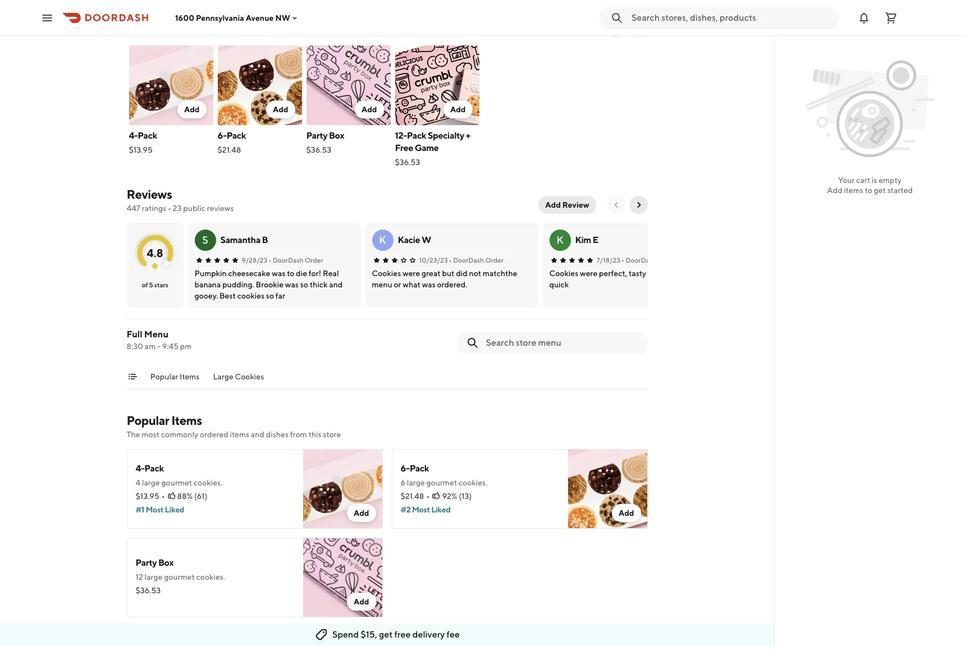 Task type: describe. For each thing, give the bounding box(es) containing it.
kim e
[[576, 235, 599, 246]]

• right 7/18/23
[[622, 256, 625, 265]]

full menu 8:30 am - 9:45 pm
[[127, 329, 192, 351]]

+
[[466, 130, 471, 141]]

order for w
[[486, 256, 504, 265]]

get inside your cart is empty add items to get started
[[875, 186, 887, 195]]

items for featured items
[[186, 22, 221, 38]]

large cookies
[[213, 373, 264, 382]]

10/23/23
[[419, 256, 448, 265]]

delivery
[[413, 630, 445, 641]]

samantha
[[221, 235, 261, 246]]

kacie
[[398, 235, 420, 246]]

s
[[202, 234, 208, 246]]

• doordash order for samantha b
[[269, 256, 324, 265]]

previous button of carousel image
[[612, 25, 621, 34]]

12-pack specialty + free game image
[[395, 46, 480, 125]]

reviews
[[127, 187, 172, 202]]

$36.53 inside party box $36.53
[[307, 146, 332, 155]]

1600 pennsylvania avenue nw
[[175, 13, 290, 22]]

dishes
[[266, 430, 289, 439]]

4- for 4-pack 4 large gourmet cookies.
[[136, 464, 145, 474]]

review
[[563, 201, 590, 210]]

$13.95 •
[[136, 492, 165, 501]]

#1
[[136, 506, 144, 515]]

store
[[323, 430, 341, 439]]

items inside popular items the most commonly ordered items and dishes from this store
[[230, 430, 250, 439]]

and
[[251, 430, 265, 439]]

order for e
[[658, 256, 677, 265]]

next button of carousel image
[[635, 25, 644, 34]]

reviews 447 ratings • 23 public reviews
[[127, 187, 234, 213]]

• inside reviews 447 ratings • 23 public reviews
[[168, 204, 171, 213]]

pack inside 6-pack 6 large gourmet cookies.
[[410, 464, 429, 474]]

add review
[[546, 201, 590, 210]]

started
[[888, 186, 914, 195]]

spend $15, get free delivery fee
[[333, 630, 460, 641]]

ratings
[[142, 204, 166, 213]]

4
[[136, 479, 141, 488]]

cart
[[857, 176, 871, 185]]

12
[[136, 573, 143, 582]]

7/18/23
[[597, 256, 621, 265]]

items inside your cart is empty add items to get started
[[845, 186, 864, 195]]

your cart is empty add items to get started
[[828, 176, 914, 195]]

k for kim e
[[557, 234, 564, 246]]

gourmet for 4-pack
[[162, 479, 192, 488]]

pack for 4-pack
[[138, 130, 157, 141]]

party box 12 large gourmet cookies. $36.53
[[136, 558, 225, 596]]

(61)
[[194, 492, 207, 501]]

• right 9/28/23
[[269, 256, 272, 265]]

doordash for kim e
[[626, 256, 657, 265]]

to
[[866, 186, 873, 195]]

12-pack specialty + free game $36.53
[[395, 130, 471, 167]]

1600
[[175, 13, 194, 22]]

cookies. inside party box 12 large gourmet cookies. $36.53
[[196, 573, 225, 582]]

open menu image
[[40, 11, 54, 24]]

commonly
[[161, 430, 198, 439]]

popular items the most commonly ordered items and dishes from this store
[[127, 414, 341, 439]]

0 horizontal spatial 6 pack image
[[218, 46, 302, 125]]

popular for popular items the most commonly ordered items and dishes from this store
[[127, 414, 169, 428]]

cookies. for 6-pack
[[459, 479, 488, 488]]

6- for 6-pack 6 large gourmet cookies.
[[401, 464, 410, 474]]

• up #1 most liked
[[162, 492, 165, 501]]

0 items, open order cart image
[[885, 11, 898, 24]]

menu
[[144, 329, 169, 340]]

most for 4-pack
[[146, 506, 164, 515]]

6-pack $21.48
[[218, 130, 246, 155]]

reviews
[[207, 204, 234, 213]]

add inside button
[[546, 201, 561, 210]]

the
[[127, 430, 140, 439]]

Store search: begin typing to search for stores available on DoorDash text field
[[632, 12, 833, 24]]

next image
[[635, 201, 644, 210]]

large
[[213, 373, 234, 382]]

reviews link
[[127, 187, 172, 202]]

1 horizontal spatial 4 pack image
[[303, 450, 383, 529]]

#2 most liked
[[401, 506, 451, 515]]

doordash for samantha b
[[273, 256, 304, 265]]

specialty
[[428, 130, 465, 141]]

12-
[[395, 130, 407, 141]]

88% (61)
[[177, 492, 207, 501]]

box for 12 large gourmet cookies.
[[158, 558, 174, 569]]

6-pack 6 large gourmet cookies.
[[401, 464, 488, 488]]

(13)
[[459, 492, 472, 501]]

• up #2 most liked
[[427, 492, 430, 501]]

party box $36.53
[[307, 130, 345, 155]]

4-pack $13.95
[[129, 130, 157, 155]]

4- for 4-pack $13.95
[[129, 130, 138, 141]]

fee
[[447, 630, 460, 641]]

most for 6-pack
[[412, 506, 430, 515]]

liked for 4-pack
[[165, 506, 184, 515]]

ordered
[[200, 430, 229, 439]]

gourmet for 6-pack
[[427, 479, 457, 488]]

popular items
[[150, 373, 200, 382]]

92% (13)
[[442, 492, 472, 501]]

empty
[[879, 176, 902, 185]]

this
[[309, 430, 322, 439]]

kacie w
[[398, 235, 431, 246]]

your
[[839, 176, 855, 185]]

0 vertical spatial party box image
[[307, 46, 391, 125]]

b
[[262, 235, 268, 246]]

9/28/23
[[242, 256, 268, 265]]

1 vertical spatial 6 pack image
[[568, 450, 648, 529]]

items for popular items the most commonly ordered items and dishes from this store
[[171, 414, 202, 428]]



Task type: locate. For each thing, give the bounding box(es) containing it.
23
[[173, 204, 182, 213]]

5
[[149, 281, 153, 289]]

0 vertical spatial box
[[329, 130, 345, 141]]

large inside 4-pack 4 large gourmet cookies.
[[142, 479, 160, 488]]

liked down '88%'
[[165, 506, 184, 515]]

$36.53 for 12-pack specialty + free game
[[395, 158, 420, 167]]

• doordash order for kim e
[[622, 256, 677, 265]]

pack for 6-pack
[[227, 130, 246, 141]]

most down $13.95 •
[[146, 506, 164, 515]]

2 order from the left
[[486, 256, 504, 265]]

• left '23'
[[168, 204, 171, 213]]

$13.95 up reviews link
[[129, 146, 153, 155]]

1 • doordash order from the left
[[269, 256, 324, 265]]

2 horizontal spatial doordash
[[626, 256, 657, 265]]

6-
[[218, 130, 227, 141], [401, 464, 410, 474]]

get right to
[[875, 186, 887, 195]]

get left 'free'
[[379, 630, 393, 641]]

1 horizontal spatial 6 pack image
[[568, 450, 648, 529]]

2 horizontal spatial $36.53
[[395, 158, 420, 167]]

avenue
[[246, 13, 274, 22]]

add button
[[178, 101, 207, 119], [266, 101, 295, 119], [355, 101, 384, 119], [444, 101, 473, 119], [347, 505, 376, 523], [612, 505, 641, 523], [347, 593, 376, 611]]

0 horizontal spatial box
[[158, 558, 174, 569]]

3 doordash from the left
[[626, 256, 657, 265]]

gourmet up 92%
[[427, 479, 457, 488]]

nw
[[276, 13, 290, 22]]

1 vertical spatial popular
[[127, 414, 169, 428]]

pm
[[180, 342, 192, 351]]

1 order from the left
[[305, 256, 324, 265]]

0 horizontal spatial 6-
[[218, 130, 227, 141]]

92%
[[442, 492, 458, 501]]

8:30
[[127, 342, 143, 351]]

0 horizontal spatial k
[[379, 234, 386, 246]]

Item Search search field
[[486, 337, 639, 350]]

add inside your cart is empty add items to get started
[[828, 186, 843, 195]]

1 vertical spatial items
[[180, 373, 200, 382]]

$36.53 inside party box 12 large gourmet cookies. $36.53
[[136, 587, 161, 596]]

party inside party box $36.53
[[307, 130, 328, 141]]

show menu categories image
[[128, 373, 137, 382]]

pennsylvania
[[196, 13, 244, 22]]

large inside 6-pack 6 large gourmet cookies.
[[407, 479, 425, 488]]

gourmet right 12
[[164, 573, 195, 582]]

2 most from the left
[[412, 506, 430, 515]]

box inside party box $36.53
[[329, 130, 345, 141]]

88%
[[177, 492, 193, 501]]

3 order from the left
[[658, 256, 677, 265]]

popular for popular items
[[150, 373, 178, 382]]

4.8
[[147, 246, 163, 259]]

1 horizontal spatial get
[[875, 186, 887, 195]]

$36.53 inside 12-pack specialty + free game $36.53
[[395, 158, 420, 167]]

$13.95 inside 4-pack $13.95
[[129, 146, 153, 155]]

previous image
[[612, 201, 621, 210]]

most
[[142, 430, 160, 439]]

0 vertical spatial popular
[[150, 373, 178, 382]]

gourmet inside 4-pack 4 large gourmet cookies.
[[162, 479, 192, 488]]

• doordash order right 7/18/23
[[622, 256, 677, 265]]

large for party
[[145, 573, 163, 582]]

1 horizontal spatial order
[[486, 256, 504, 265]]

1 vertical spatial get
[[379, 630, 393, 641]]

free
[[395, 630, 411, 641]]

game
[[415, 143, 439, 153]]

party inside party box 12 large gourmet cookies. $36.53
[[136, 558, 157, 569]]

items inside popular items the most commonly ordered items and dishes from this store
[[171, 414, 202, 428]]

public
[[183, 204, 206, 213]]

447
[[127, 204, 140, 213]]

of 5 stars
[[142, 281, 168, 289]]

pack inside 4-pack 4 large gourmet cookies.
[[145, 464, 164, 474]]

cookies
[[235, 373, 264, 382]]

0 horizontal spatial • doordash order
[[269, 256, 324, 265]]

am
[[145, 342, 156, 351]]

4- inside 4-pack $13.95
[[129, 130, 138, 141]]

-
[[157, 342, 161, 351]]

1 vertical spatial $36.53
[[395, 158, 420, 167]]

0 vertical spatial get
[[875, 186, 887, 195]]

0 horizontal spatial party
[[136, 558, 157, 569]]

0 vertical spatial party
[[307, 130, 328, 141]]

0 horizontal spatial get
[[379, 630, 393, 641]]

large for 6-
[[407, 479, 425, 488]]

spend
[[333, 630, 359, 641]]

liked for 6-pack
[[432, 506, 451, 515]]

1 horizontal spatial items
[[845, 186, 864, 195]]

1 vertical spatial $21.48
[[401, 492, 425, 501]]

large right 6 on the left of page
[[407, 479, 425, 488]]

0 vertical spatial $13.95
[[129, 146, 153, 155]]

2 liked from the left
[[432, 506, 451, 515]]

0 horizontal spatial doordash
[[273, 256, 304, 265]]

1 vertical spatial party
[[136, 558, 157, 569]]

items for popular items
[[180, 373, 200, 382]]

1 horizontal spatial liked
[[432, 506, 451, 515]]

1 vertical spatial $13.95
[[136, 492, 159, 501]]

get
[[875, 186, 887, 195], [379, 630, 393, 641]]

w
[[422, 235, 431, 246]]

popular items button
[[150, 371, 200, 389]]

1 vertical spatial 4-
[[136, 464, 145, 474]]

1 vertical spatial items
[[230, 430, 250, 439]]

0 horizontal spatial 4 pack image
[[129, 46, 213, 125]]

0 vertical spatial 4 pack image
[[129, 46, 213, 125]]

from
[[290, 430, 307, 439]]

0 horizontal spatial most
[[146, 506, 164, 515]]

pack inside 6-pack $21.48
[[227, 130, 246, 141]]

$21.48 inside 6-pack $21.48
[[218, 146, 241, 155]]

items
[[845, 186, 864, 195], [230, 430, 250, 439]]

e
[[593, 235, 599, 246]]

doordash right 9/28/23
[[273, 256, 304, 265]]

order
[[305, 256, 324, 265], [486, 256, 504, 265], [658, 256, 677, 265]]

notification bell image
[[858, 11, 872, 24]]

2 doordash from the left
[[454, 256, 484, 265]]

0 vertical spatial items
[[845, 186, 864, 195]]

stars
[[154, 281, 168, 289]]

0 vertical spatial $21.48
[[218, 146, 241, 155]]

2 vertical spatial $36.53
[[136, 587, 161, 596]]

#1 most liked
[[136, 506, 184, 515]]

box inside party box 12 large gourmet cookies. $36.53
[[158, 558, 174, 569]]

1 horizontal spatial party
[[307, 130, 328, 141]]

k left kacie
[[379, 234, 386, 246]]

items down your on the right of the page
[[845, 186, 864, 195]]

2 k from the left
[[557, 234, 564, 246]]

1 horizontal spatial k
[[557, 234, 564, 246]]

doordash right 7/18/23
[[626, 256, 657, 265]]

box for party box
[[329, 130, 345, 141]]

0 vertical spatial 6-
[[218, 130, 227, 141]]

6- for 6-pack $21.48
[[218, 130, 227, 141]]

box
[[329, 130, 345, 141], [158, 558, 174, 569]]

most down $21.48 •
[[412, 506, 430, 515]]

is
[[873, 176, 878, 185]]

#2
[[401, 506, 411, 515]]

large
[[142, 479, 160, 488], [407, 479, 425, 488], [145, 573, 163, 582]]

4- inside 4-pack 4 large gourmet cookies.
[[136, 464, 145, 474]]

large right 4
[[142, 479, 160, 488]]

2 horizontal spatial order
[[658, 256, 677, 265]]

• doordash order for kacie w
[[449, 256, 504, 265]]

popular up most
[[127, 414, 169, 428]]

6- inside 6-pack $21.48
[[218, 130, 227, 141]]

$13.95 up '#1'
[[136, 492, 159, 501]]

party for 12 large gourmet cookies.
[[136, 558, 157, 569]]

6 pack image
[[218, 46, 302, 125], [568, 450, 648, 529]]

add review button
[[539, 196, 596, 214]]

0 vertical spatial 6 pack image
[[218, 46, 302, 125]]

2 vertical spatial items
[[171, 414, 202, 428]]

pack inside 12-pack specialty + free game $36.53
[[407, 130, 427, 141]]

cookies.
[[194, 479, 223, 488], [459, 479, 488, 488], [196, 573, 225, 582]]

samantha b
[[221, 235, 268, 246]]

0 horizontal spatial liked
[[165, 506, 184, 515]]

2 • doordash order from the left
[[449, 256, 504, 265]]

large inside party box 12 large gourmet cookies. $36.53
[[145, 573, 163, 582]]

order for b
[[305, 256, 324, 265]]

0 vertical spatial $36.53
[[307, 146, 332, 155]]

popular
[[150, 373, 178, 382], [127, 414, 169, 428]]

1 vertical spatial box
[[158, 558, 174, 569]]

$15,
[[361, 630, 377, 641]]

items left and
[[230, 430, 250, 439]]

1 horizontal spatial $21.48
[[401, 492, 425, 501]]

• doordash order right 10/23/23
[[449, 256, 504, 265]]

4 pack image down featured items
[[129, 46, 213, 125]]

1 vertical spatial 6-
[[401, 464, 410, 474]]

$36.53 for 12 large gourmet cookies.
[[136, 587, 161, 596]]

party for party box
[[307, 130, 328, 141]]

large cookies button
[[213, 371, 264, 389]]

k
[[379, 234, 386, 246], [557, 234, 564, 246]]

items
[[186, 22, 221, 38], [180, 373, 200, 382], [171, 414, 202, 428]]

0 horizontal spatial items
[[230, 430, 250, 439]]

popular down -
[[150, 373, 178, 382]]

1 horizontal spatial 6-
[[401, 464, 410, 474]]

large right 12
[[145, 573, 163, 582]]

9:45
[[162, 342, 179, 351]]

$36.53
[[307, 146, 332, 155], [395, 158, 420, 167], [136, 587, 161, 596]]

pack for 12-pack specialty + free game
[[407, 130, 427, 141]]

party
[[307, 130, 328, 141], [136, 558, 157, 569]]

0 vertical spatial 4-
[[129, 130, 138, 141]]

2 horizontal spatial • doordash order
[[622, 256, 677, 265]]

liked
[[165, 506, 184, 515], [432, 506, 451, 515]]

items inside button
[[180, 373, 200, 382]]

1 horizontal spatial $36.53
[[307, 146, 332, 155]]

1 horizontal spatial box
[[329, 130, 345, 141]]

0 horizontal spatial $36.53
[[136, 587, 161, 596]]

of
[[142, 281, 148, 289]]

4-
[[129, 130, 138, 141], [136, 464, 145, 474]]

items inside heading
[[186, 22, 221, 38]]

1 most from the left
[[146, 506, 164, 515]]

gourmet
[[162, 479, 192, 488], [427, 479, 457, 488], [164, 573, 195, 582]]

gourmet inside party box 12 large gourmet cookies. $36.53
[[164, 573, 195, 582]]

1 liked from the left
[[165, 506, 184, 515]]

featured
[[127, 22, 183, 38]]

free
[[395, 143, 413, 153]]

featured items heading
[[127, 21, 221, 39]]

cookies. inside 6-pack 6 large gourmet cookies.
[[459, 479, 488, 488]]

cookies. for 4-pack
[[194, 479, 223, 488]]

4 pack image
[[129, 46, 213, 125], [303, 450, 383, 529]]

1 horizontal spatial most
[[412, 506, 430, 515]]

1 vertical spatial 4 pack image
[[303, 450, 383, 529]]

k left kim
[[557, 234, 564, 246]]

doordash for kacie w
[[454, 256, 484, 265]]

$21.48 •
[[401, 492, 430, 501]]

4 pack image down store
[[303, 450, 383, 529]]

gourmet inside 6-pack 6 large gourmet cookies.
[[427, 479, 457, 488]]

0 horizontal spatial $21.48
[[218, 146, 241, 155]]

6
[[401, 479, 406, 488]]

• doordash order right 9/28/23
[[269, 256, 324, 265]]

party box image
[[307, 46, 391, 125], [303, 538, 383, 618]]

3 • doordash order from the left
[[622, 256, 677, 265]]

pack inside 4-pack $13.95
[[138, 130, 157, 141]]

gourmet up '88%'
[[162, 479, 192, 488]]

kim
[[576, 235, 592, 246]]

popular inside button
[[150, 373, 178, 382]]

large for 4-
[[142, 479, 160, 488]]

liked down 92%
[[432, 506, 451, 515]]

full
[[127, 329, 142, 340]]

• right 10/23/23
[[449, 256, 452, 265]]

1 vertical spatial party box image
[[303, 538, 383, 618]]

cookies. inside 4-pack 4 large gourmet cookies.
[[194, 479, 223, 488]]

doordash right 10/23/23
[[454, 256, 484, 265]]

1600 pennsylvania avenue nw button
[[175, 13, 299, 22]]

6- inside 6-pack 6 large gourmet cookies.
[[401, 464, 410, 474]]

pack
[[138, 130, 157, 141], [227, 130, 246, 141], [407, 130, 427, 141], [145, 464, 164, 474], [410, 464, 429, 474]]

featured items
[[127, 22, 221, 38]]

0 horizontal spatial order
[[305, 256, 324, 265]]

1 horizontal spatial doordash
[[454, 256, 484, 265]]

k for kacie w
[[379, 234, 386, 246]]

0 vertical spatial items
[[186, 22, 221, 38]]

4-pack 4 large gourmet cookies.
[[136, 464, 223, 488]]

• doordash order
[[269, 256, 324, 265], [449, 256, 504, 265], [622, 256, 677, 265]]

1 horizontal spatial • doordash order
[[449, 256, 504, 265]]

1 doordash from the left
[[273, 256, 304, 265]]

1 k from the left
[[379, 234, 386, 246]]

$21.48
[[218, 146, 241, 155], [401, 492, 425, 501]]

popular inside popular items the most commonly ordered items and dishes from this store
[[127, 414, 169, 428]]



Task type: vqa. For each thing, say whether or not it's contained in the screenshot.


